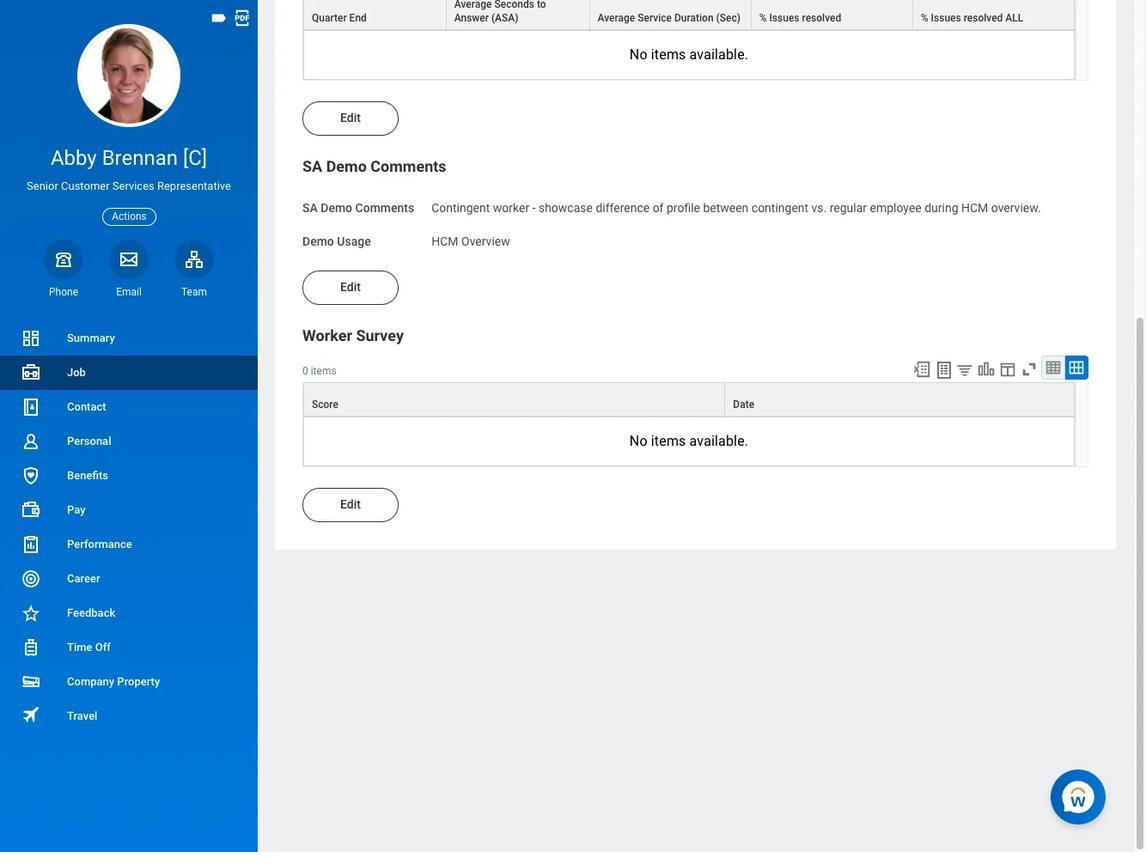 Task type: locate. For each thing, give the bounding box(es) containing it.
items for score
[[651, 434, 686, 450]]

time off
[[67, 641, 111, 654]]

1 vertical spatial row
[[303, 383, 1075, 417]]

workday assistant region
[[1051, 763, 1113, 825]]

0 horizontal spatial hcm
[[432, 234, 459, 248]]

sa
[[303, 157, 323, 175], [303, 201, 318, 215]]

1 vertical spatial edit button
[[303, 271, 399, 306]]

2 vertical spatial edit
[[340, 498, 361, 512]]

% inside 'popup button'
[[921, 12, 929, 24]]

answer
[[455, 12, 489, 24]]

0 horizontal spatial resolved
[[803, 12, 842, 24]]

average inside average service duration (sec) popup button
[[598, 12, 636, 24]]

items for quarter end
[[651, 46, 686, 63]]

1 % from the left
[[760, 12, 767, 24]]

sa demo comments element
[[432, 191, 1042, 216]]

pay
[[67, 504, 86, 517]]

export to worksheets image
[[934, 361, 955, 381]]

2 % from the left
[[921, 12, 929, 24]]

2 vertical spatial edit button
[[303, 489, 399, 523]]

1 vertical spatial available.
[[690, 434, 749, 450]]

average service duration (sec) button
[[590, 0, 751, 29]]

no items available.
[[630, 46, 749, 63], [630, 434, 749, 450]]

issues left all
[[932, 12, 962, 24]]

brennan
[[102, 146, 178, 170]]

1 vertical spatial average
[[598, 12, 636, 24]]

1 no from the top
[[630, 46, 648, 63]]

comments
[[371, 157, 447, 175], [356, 201, 415, 215]]

contact image
[[21, 397, 41, 418]]

travel link
[[0, 700, 258, 734]]

1 edit button from the top
[[303, 101, 399, 136]]

performance
[[67, 538, 132, 551]]

0 horizontal spatial average
[[455, 0, 492, 10]]

toolbar
[[905, 356, 1089, 383]]

job link
[[0, 356, 258, 390]]

edit
[[340, 111, 361, 125], [340, 281, 361, 294], [340, 498, 361, 512]]

view printable version (pdf) image
[[233, 9, 252, 28]]

worker
[[303, 327, 352, 345]]

0 vertical spatial demo
[[326, 157, 367, 175]]

row
[[303, 0, 1075, 30], [303, 383, 1075, 417]]

0 vertical spatial sa demo comments
[[303, 157, 447, 175]]

1 issues from the left
[[770, 12, 800, 24]]

hcm down contingent
[[432, 234, 459, 248]]

0 vertical spatial sa
[[303, 157, 323, 175]]

property
[[117, 676, 160, 689]]

export to excel image
[[913, 361, 932, 379]]

team abby brennan [c] element
[[175, 285, 214, 299]]

worker survey group
[[303, 326, 1089, 468]]

% issues resolved all
[[921, 12, 1024, 24]]

senior
[[27, 180, 58, 193]]

abby brennan [c]
[[51, 146, 207, 170]]

0 vertical spatial available.
[[690, 46, 749, 63]]

email
[[116, 286, 142, 298]]

issues inside % issues resolved popup button
[[770, 12, 800, 24]]

performance link
[[0, 528, 258, 562]]

comments up contingent
[[371, 157, 447, 175]]

issues for % issues resolved all
[[932, 12, 962, 24]]

list containing summary
[[0, 322, 258, 734]]

demo left usage
[[303, 234, 334, 248]]

demo usage
[[303, 234, 371, 248]]

resolved inside 'popup button'
[[964, 12, 1004, 24]]

% for % issues resolved all
[[921, 12, 929, 24]]

overview
[[462, 234, 510, 248]]

contingent
[[432, 201, 490, 215]]

% for % issues resolved
[[760, 12, 767, 24]]

2 edit from the top
[[340, 281, 361, 294]]

time
[[67, 641, 92, 654]]

no items available. inside "worker survey" group
[[630, 434, 749, 450]]

1 resolved from the left
[[803, 12, 842, 24]]

resolved inside popup button
[[803, 12, 842, 24]]

edit for 1st edit button from the bottom of the page
[[340, 498, 361, 512]]

1 horizontal spatial issues
[[932, 12, 962, 24]]

toolbar inside "worker survey" group
[[905, 356, 1089, 383]]

2 no items available. from the top
[[630, 434, 749, 450]]

1 horizontal spatial %
[[921, 12, 929, 24]]

average inside average seconds to answer (asa)
[[455, 0, 492, 10]]

hcm
[[962, 201, 989, 215], [432, 234, 459, 248]]

all
[[1006, 12, 1024, 24]]

demo up the demo usage
[[321, 201, 353, 215]]

% inside popup button
[[760, 12, 767, 24]]

no for average seconds to answer (asa)
[[630, 46, 648, 63]]

0 vertical spatial row
[[303, 0, 1075, 30]]

edit button
[[303, 101, 399, 136], [303, 271, 399, 306], [303, 489, 399, 523]]

%
[[760, 12, 767, 24], [921, 12, 929, 24]]

1 no items available. from the top
[[630, 46, 749, 63]]

2 vertical spatial items
[[651, 434, 686, 450]]

average
[[455, 0, 492, 10], [598, 12, 636, 24]]

worker survey button
[[303, 327, 404, 345]]

2 row from the top
[[303, 383, 1075, 417]]

profile
[[667, 201, 701, 215]]

row containing average seconds to answer (asa)
[[303, 0, 1075, 30]]

view team image
[[184, 249, 205, 270]]

0 vertical spatial edit
[[340, 111, 361, 125]]

no
[[630, 46, 648, 63], [630, 434, 648, 450]]

travel image
[[21, 705, 41, 726]]

1 row from the top
[[303, 0, 1075, 30]]

row containing score
[[303, 383, 1075, 417]]

hcm right during
[[962, 201, 989, 215]]

vs.
[[812, 201, 827, 215]]

table image
[[1045, 360, 1063, 377]]

0 vertical spatial no items available.
[[630, 46, 749, 63]]

click to view/edit grid preferences image
[[999, 361, 1018, 379]]

1 vertical spatial comments
[[356, 201, 415, 215]]

pay link
[[0, 493, 258, 528]]

2 issues from the left
[[932, 12, 962, 24]]

survey
[[356, 327, 404, 345]]

contingent
[[752, 201, 809, 215]]

available. inside "worker survey" group
[[690, 434, 749, 450]]

0 vertical spatial edit button
[[303, 101, 399, 136]]

issues
[[770, 12, 800, 24], [932, 12, 962, 24]]

summary image
[[21, 328, 41, 349]]

1 available. from the top
[[690, 46, 749, 63]]

no items available. down duration
[[630, 46, 749, 63]]

0 vertical spatial no
[[630, 46, 648, 63]]

2 no from the top
[[630, 434, 648, 450]]

row inside "worker survey" group
[[303, 383, 1075, 417]]

2 edit button from the top
[[303, 271, 399, 306]]

average left service
[[598, 12, 636, 24]]

available.
[[690, 46, 749, 63], [690, 434, 749, 450]]

0 vertical spatial comments
[[371, 157, 447, 175]]

1 edit from the top
[[340, 111, 361, 125]]

representative
[[157, 180, 231, 193]]

company property link
[[0, 665, 258, 700]]

resolved
[[803, 12, 842, 24], [964, 12, 1004, 24]]

demo
[[326, 157, 367, 175], [321, 201, 353, 215], [303, 234, 334, 248]]

1 vertical spatial no
[[630, 434, 648, 450]]

average up answer
[[455, 0, 492, 10]]

available. down (sec)
[[690, 46, 749, 63]]

1 vertical spatial sa
[[303, 201, 318, 215]]

1 horizontal spatial resolved
[[964, 12, 1004, 24]]

resolved for % issues resolved all
[[964, 12, 1004, 24]]

1 vertical spatial edit
[[340, 281, 361, 294]]

1 horizontal spatial average
[[598, 12, 636, 24]]

customer
[[61, 180, 110, 193]]

career image
[[21, 569, 41, 590]]

0 horizontal spatial %
[[760, 12, 767, 24]]

2 sa from the top
[[303, 201, 318, 215]]

performance image
[[21, 535, 41, 555]]

1 vertical spatial items
[[311, 366, 337, 378]]

1 vertical spatial no items available.
[[630, 434, 749, 450]]

issues inside '% issues resolved all' 'popup button'
[[932, 12, 962, 24]]

1 horizontal spatial hcm
[[962, 201, 989, 215]]

0 vertical spatial hcm
[[962, 201, 989, 215]]

demo up usage
[[326, 157, 367, 175]]

expand table image
[[1069, 360, 1086, 377]]

sa demo comments
[[303, 157, 447, 175], [303, 201, 415, 215]]

abby
[[51, 146, 97, 170]]

company property image
[[21, 672, 41, 693]]

1 vertical spatial sa demo comments
[[303, 201, 415, 215]]

feedback image
[[21, 603, 41, 624]]

0 vertical spatial items
[[651, 46, 686, 63]]

comments down sa demo comments button
[[356, 201, 415, 215]]

phone abby brennan [c] element
[[44, 285, 83, 299]]

0 horizontal spatial issues
[[770, 12, 800, 24]]

available. down date
[[690, 434, 749, 450]]

list
[[0, 322, 258, 734]]

0 items
[[303, 366, 337, 378]]

contingent worker - showcase difference of profile between contingent vs. regular employee during hcm overview.
[[432, 201, 1042, 215]]

no items available. down date
[[630, 434, 749, 450]]

0 vertical spatial average
[[455, 0, 492, 10]]

team link
[[175, 240, 214, 299]]

company
[[67, 676, 114, 689]]

2 resolved from the left
[[964, 12, 1004, 24]]

issues right (sec)
[[770, 12, 800, 24]]

usage
[[337, 234, 371, 248]]

2 available. from the top
[[690, 434, 749, 450]]

benefits
[[67, 469, 108, 482]]

date button
[[726, 384, 1075, 416]]

to
[[537, 0, 546, 10]]

fullscreen image
[[1020, 361, 1039, 379]]

3 edit from the top
[[340, 498, 361, 512]]

items
[[651, 46, 686, 63], [311, 366, 337, 378], [651, 434, 686, 450]]

benefits image
[[21, 466, 41, 487]]

no inside "worker survey" group
[[630, 434, 648, 450]]

service
[[638, 12, 672, 24]]

job
[[67, 366, 86, 379]]

(sec)
[[717, 12, 741, 24]]



Task type: describe. For each thing, give the bounding box(es) containing it.
overview.
[[992, 201, 1042, 215]]

end
[[350, 12, 367, 24]]

during
[[925, 201, 959, 215]]

services
[[112, 180, 155, 193]]

issues for % issues resolved
[[770, 12, 800, 24]]

select to filter grid data image
[[956, 361, 975, 379]]

employee
[[870, 201, 922, 215]]

0
[[303, 366, 308, 378]]

senior customer services representative
[[27, 180, 231, 193]]

2 vertical spatial demo
[[303, 234, 334, 248]]

sa demo comments button
[[303, 157, 447, 175]]

available. for average seconds to answer (asa)
[[690, 46, 749, 63]]

average seconds to answer (asa)
[[455, 0, 546, 24]]

average for average service duration (sec)
[[598, 12, 636, 24]]

mail image
[[119, 249, 139, 270]]

quarter
[[312, 12, 347, 24]]

edit for second edit button from the bottom
[[340, 281, 361, 294]]

between
[[704, 201, 749, 215]]

hcm overview
[[432, 234, 510, 248]]

summary
[[67, 332, 115, 345]]

% issues resolved button
[[752, 0, 913, 29]]

job image
[[21, 363, 41, 383]]

% issues resolved
[[760, 12, 842, 24]]

travel
[[67, 710, 98, 723]]

hcm inside "sa demo comments" element
[[962, 201, 989, 215]]

pay image
[[21, 500, 41, 521]]

personal link
[[0, 425, 258, 459]]

no items available. for average seconds to answer (asa)
[[630, 46, 749, 63]]

career link
[[0, 562, 258, 597]]

score button
[[304, 384, 725, 416]]

average for average seconds to answer (asa)
[[455, 0, 492, 10]]

expand/collapse chart image
[[977, 361, 996, 379]]

regular
[[830, 201, 867, 215]]

duration
[[675, 12, 714, 24]]

worker survey
[[303, 327, 404, 345]]

difference
[[596, 201, 650, 215]]

1 sa from the top
[[303, 157, 323, 175]]

1 sa demo comments from the top
[[303, 157, 447, 175]]

(asa)
[[492, 12, 519, 24]]

personal
[[67, 435, 111, 448]]

worker
[[493, 201, 530, 215]]

benefits link
[[0, 459, 258, 493]]

-
[[533, 201, 536, 215]]

phone button
[[44, 240, 83, 299]]

2 sa demo comments from the top
[[303, 201, 415, 215]]

available. for date
[[690, 434, 749, 450]]

sa demo comments group
[[303, 156, 1089, 251]]

date
[[734, 399, 755, 411]]

team
[[181, 286, 207, 298]]

actions button
[[102, 208, 156, 226]]

edit for third edit button from the bottom of the page
[[340, 111, 361, 125]]

tag image
[[210, 9, 229, 28]]

phone
[[49, 286, 78, 298]]

contact
[[67, 401, 106, 413]]

feedback
[[67, 607, 115, 620]]

score
[[312, 399, 339, 411]]

no for date
[[630, 434, 648, 450]]

resolved for % issues resolved
[[803, 12, 842, 24]]

time off link
[[0, 631, 258, 665]]

email button
[[109, 240, 149, 299]]

1 vertical spatial demo
[[321, 201, 353, 215]]

showcase
[[539, 201, 593, 215]]

navigation pane region
[[0, 0, 258, 853]]

career
[[67, 573, 100, 585]]

3 edit button from the top
[[303, 489, 399, 523]]

% issues resolved all button
[[914, 0, 1075, 29]]

no items available. for date
[[630, 434, 749, 450]]

email abby brennan [c] element
[[109, 285, 149, 299]]

quarter end button
[[304, 0, 446, 29]]

of
[[653, 201, 664, 215]]

contact link
[[0, 390, 258, 425]]

[c]
[[183, 146, 207, 170]]

quarter end
[[312, 12, 367, 24]]

phone image
[[52, 249, 76, 270]]

off
[[95, 641, 111, 654]]

actions
[[112, 210, 147, 222]]

1 vertical spatial hcm
[[432, 234, 459, 248]]

average service duration (sec)
[[598, 12, 741, 24]]

feedback link
[[0, 597, 258, 631]]

time off image
[[21, 638, 41, 658]]

average seconds to answer (asa) button
[[447, 0, 589, 29]]

hcm overview element
[[432, 231, 510, 248]]

summary link
[[0, 322, 258, 356]]

seconds
[[495, 0, 535, 10]]

company property
[[67, 676, 160, 689]]

personal image
[[21, 432, 41, 452]]



Task type: vqa. For each thing, say whether or not it's contained in the screenshot.
17
no



